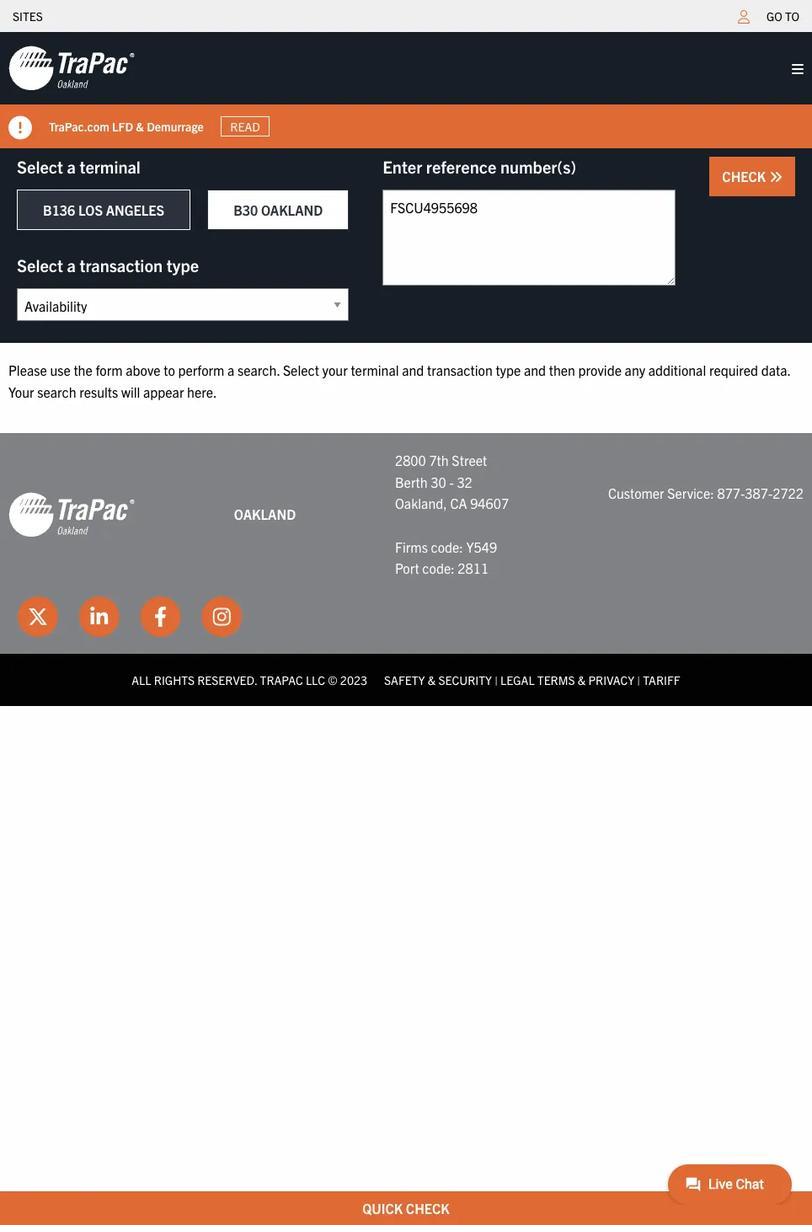 Task type: locate. For each thing, give the bounding box(es) containing it.
0 horizontal spatial check
[[406, 1200, 450, 1217]]

0 horizontal spatial &
[[136, 118, 144, 134]]

1 vertical spatial oakland
[[234, 506, 296, 523]]

2 vertical spatial select
[[283, 361, 319, 378]]

oakland image
[[8, 45, 135, 92], [8, 491, 135, 538]]

|
[[495, 672, 498, 687], [637, 672, 640, 687]]

check
[[722, 168, 769, 185], [406, 1200, 450, 1217]]

1 vertical spatial solid image
[[769, 170, 783, 184]]

oakland,
[[395, 495, 447, 512]]

a down trapac.com
[[67, 156, 76, 177]]

0 vertical spatial select
[[17, 156, 63, 177]]

footer containing 2800 7th street
[[0, 433, 812, 706]]

banner
[[0, 32, 812, 148]]

0 vertical spatial oakland
[[261, 201, 323, 218]]

1 vertical spatial a
[[67, 254, 76, 276]]

above
[[126, 361, 161, 378]]

0 horizontal spatial solid image
[[769, 170, 783, 184]]

1 horizontal spatial transaction
[[427, 361, 493, 378]]

select down solid icon
[[17, 156, 63, 177]]

type
[[167, 254, 199, 276], [496, 361, 521, 378]]

| left the legal
[[495, 672, 498, 687]]

1 vertical spatial terminal
[[351, 361, 399, 378]]

Enter reference number(s) text field
[[383, 190, 676, 286]]

-
[[449, 473, 454, 490]]

94607
[[470, 495, 509, 512]]

&
[[136, 118, 144, 134], [428, 672, 436, 687], [578, 672, 586, 687]]

1 horizontal spatial and
[[524, 361, 546, 378]]

oakland image inside footer
[[8, 491, 135, 538]]

to
[[785, 8, 800, 24]]

1 horizontal spatial check
[[722, 168, 769, 185]]

1 horizontal spatial terminal
[[351, 361, 399, 378]]

2 | from the left
[[637, 672, 640, 687]]

firms
[[395, 538, 428, 555]]

rights
[[154, 672, 195, 687]]

& inside banner
[[136, 118, 144, 134]]

a
[[67, 156, 76, 177], [67, 254, 76, 276], [228, 361, 235, 378]]

any
[[625, 361, 645, 378]]

trapac
[[260, 672, 303, 687]]

& right safety
[[428, 672, 436, 687]]

and right the your
[[402, 361, 424, 378]]

here.
[[187, 383, 217, 400]]

search.
[[238, 361, 280, 378]]

0 horizontal spatial type
[[167, 254, 199, 276]]

0 vertical spatial oakland image
[[8, 45, 135, 92]]

quick check
[[362, 1200, 450, 1217]]

footer
[[0, 433, 812, 706]]

quick
[[362, 1200, 403, 1217]]

all
[[132, 672, 151, 687]]

& right the lfd
[[136, 118, 144, 134]]

transaction
[[80, 254, 163, 276], [427, 361, 493, 378]]

oakland
[[261, 201, 323, 218], [234, 506, 296, 523]]

select
[[17, 156, 63, 177], [17, 254, 63, 276], [283, 361, 319, 378]]

safety
[[384, 672, 425, 687]]

0 horizontal spatial |
[[495, 672, 498, 687]]

30
[[431, 473, 446, 490]]

and
[[402, 361, 424, 378], [524, 361, 546, 378]]

& right "terms"
[[578, 672, 586, 687]]

security
[[438, 672, 492, 687]]

los
[[78, 201, 103, 218]]

| left 'tariff' link
[[637, 672, 640, 687]]

2 oakland image from the top
[[8, 491, 135, 538]]

legal
[[501, 672, 535, 687]]

a left search.
[[228, 361, 235, 378]]

please
[[8, 361, 47, 378]]

oakland image for banner containing trapac.com lfd & demurrage
[[8, 45, 135, 92]]

1 oakland image from the top
[[8, 45, 135, 92]]

0 vertical spatial a
[[67, 156, 76, 177]]

terminal down the lfd
[[80, 156, 141, 177]]

1 vertical spatial type
[[496, 361, 521, 378]]

select for select a terminal
[[17, 156, 63, 177]]

1 horizontal spatial &
[[428, 672, 436, 687]]

street
[[452, 452, 487, 469]]

1 vertical spatial transaction
[[427, 361, 493, 378]]

0 vertical spatial solid image
[[792, 62, 804, 76]]

2 vertical spatial a
[[228, 361, 235, 378]]

llc
[[306, 672, 325, 687]]

all rights reserved. trapac llc © 2023
[[132, 672, 367, 687]]

additional
[[649, 361, 706, 378]]

select down b136
[[17, 254, 63, 276]]

angeles
[[106, 201, 164, 218]]

code: right "port"
[[422, 560, 455, 576]]

0 horizontal spatial and
[[402, 361, 424, 378]]

a for transaction
[[67, 254, 76, 276]]

select a transaction type
[[17, 254, 199, 276]]

1 horizontal spatial solid image
[[792, 62, 804, 76]]

terminal
[[80, 156, 141, 177], [351, 361, 399, 378]]

0 horizontal spatial terminal
[[80, 156, 141, 177]]

0 vertical spatial transaction
[[80, 254, 163, 276]]

trapac.com
[[49, 118, 109, 134]]

a down b136
[[67, 254, 76, 276]]

0 vertical spatial type
[[167, 254, 199, 276]]

1 horizontal spatial |
[[637, 672, 640, 687]]

check button
[[710, 157, 795, 196]]

code:
[[431, 538, 463, 555], [422, 560, 455, 576]]

1 vertical spatial check
[[406, 1200, 450, 1217]]

port
[[395, 560, 419, 576]]

quick check link
[[0, 1191, 812, 1225]]

service:
[[668, 484, 714, 501]]

solid image inside banner
[[792, 62, 804, 76]]

customer service: 877-387-2722
[[608, 484, 804, 501]]

select left the your
[[283, 361, 319, 378]]

to
[[164, 361, 175, 378]]

solid image
[[792, 62, 804, 76], [769, 170, 783, 184]]

lfd
[[112, 118, 133, 134]]

your
[[8, 383, 34, 400]]

b136 los angeles
[[43, 201, 164, 218]]

then
[[549, 361, 575, 378]]

use
[[50, 361, 71, 378]]

code: up 2811
[[431, 538, 463, 555]]

select inside "please use the form above to perform a search. select your terminal and transaction type and then provide any additional required data. your search results will appear here."
[[283, 361, 319, 378]]

customer
[[608, 484, 664, 501]]

1 vertical spatial select
[[17, 254, 63, 276]]

b30
[[234, 201, 258, 218]]

read
[[230, 119, 260, 134]]

1 | from the left
[[495, 672, 498, 687]]

1 horizontal spatial type
[[496, 361, 521, 378]]

1 vertical spatial oakland image
[[8, 491, 135, 538]]

and left 'then'
[[524, 361, 546, 378]]

0 vertical spatial check
[[722, 168, 769, 185]]

please use the form above to perform a search. select your terminal and transaction type and then provide any additional required data. your search results will appear here.
[[8, 361, 791, 400]]

sites
[[13, 8, 43, 24]]

1 and from the left
[[402, 361, 424, 378]]

safety & security | legal terms & privacy | tariff
[[384, 672, 680, 687]]

terminal right the your
[[351, 361, 399, 378]]



Task type: vqa. For each thing, say whether or not it's contained in the screenshot.
contact to the bottom
no



Task type: describe. For each thing, give the bounding box(es) containing it.
select for select a transaction type
[[17, 254, 63, 276]]

2800
[[395, 452, 426, 469]]

appear
[[143, 383, 184, 400]]

a for terminal
[[67, 156, 76, 177]]

banner containing trapac.com lfd & demurrage
[[0, 32, 812, 148]]

0 horizontal spatial transaction
[[80, 254, 163, 276]]

7th
[[429, 452, 449, 469]]

demurrage
[[147, 118, 204, 134]]

light image
[[738, 10, 750, 24]]

2 and from the left
[[524, 361, 546, 378]]

2 horizontal spatial &
[[578, 672, 586, 687]]

2023
[[340, 672, 367, 687]]

©
[[328, 672, 338, 687]]

1 vertical spatial code:
[[422, 560, 455, 576]]

32
[[457, 473, 472, 490]]

data.
[[761, 361, 791, 378]]

terminal inside "please use the form above to perform a search. select your terminal and transaction type and then provide any additional required data. your search results will appear here."
[[351, 361, 399, 378]]

firms code:  y549 port code:  2811
[[395, 538, 497, 576]]

your
[[322, 361, 348, 378]]

number(s)
[[500, 156, 576, 177]]

ca
[[450, 495, 467, 512]]

berth
[[395, 473, 428, 490]]

tariff link
[[643, 672, 680, 687]]

the
[[74, 361, 92, 378]]

go to
[[767, 8, 800, 24]]

solid image inside 'check' button
[[769, 170, 783, 184]]

reserved.
[[197, 672, 257, 687]]

b136
[[43, 201, 75, 218]]

tariff
[[643, 672, 680, 687]]

form
[[96, 361, 123, 378]]

oakland image for footer containing 2800 7th street
[[8, 491, 135, 538]]

perform
[[178, 361, 224, 378]]

solid image
[[8, 116, 32, 140]]

a inside "please use the form above to perform a search. select your terminal and transaction type and then provide any additional required data. your search results will appear here."
[[228, 361, 235, 378]]

reference
[[426, 156, 497, 177]]

877-
[[717, 484, 745, 501]]

legal terms & privacy link
[[501, 672, 635, 687]]

select a terminal
[[17, 156, 141, 177]]

read link
[[221, 116, 270, 137]]

enter reference number(s)
[[383, 156, 576, 177]]

0 vertical spatial terminal
[[80, 156, 141, 177]]

results
[[79, 383, 118, 400]]

2800 7th street berth 30 - 32 oakland, ca 94607
[[395, 452, 509, 512]]

0 vertical spatial code:
[[431, 538, 463, 555]]

387-
[[745, 484, 773, 501]]

provide
[[578, 361, 622, 378]]

search
[[37, 383, 76, 400]]

safety & security link
[[384, 672, 492, 687]]

check inside button
[[722, 168, 769, 185]]

privacy
[[588, 672, 635, 687]]

type inside "please use the form above to perform a search. select your terminal and transaction type and then provide any additional required data. your search results will appear here."
[[496, 361, 521, 378]]

y549
[[466, 538, 497, 555]]

2722
[[773, 484, 804, 501]]

2811
[[458, 560, 489, 576]]

b30 oakland
[[234, 201, 323, 218]]

enter
[[383, 156, 422, 177]]

transaction inside "please use the form above to perform a search. select your terminal and transaction type and then provide any additional required data. your search results will appear here."
[[427, 361, 493, 378]]

go
[[767, 8, 783, 24]]

required
[[709, 361, 758, 378]]

will
[[121, 383, 140, 400]]

oakland inside footer
[[234, 506, 296, 523]]

terms
[[537, 672, 575, 687]]

trapac.com lfd & demurrage
[[49, 118, 204, 134]]



